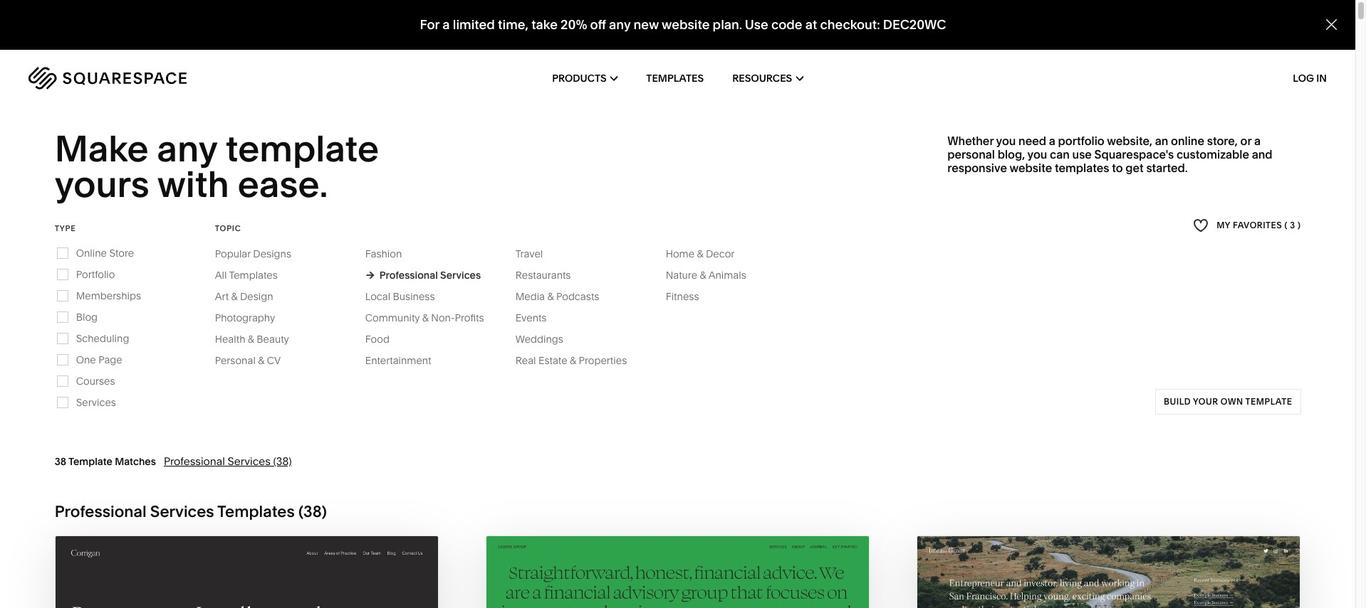 Task type: describe. For each thing, give the bounding box(es) containing it.
0 horizontal spatial 38
[[55, 456, 66, 468]]

popular
[[215, 248, 251, 261]]

professional for professional services templates ( 38 )
[[55, 503, 147, 522]]

& right estate
[[570, 355, 576, 367]]

1 horizontal spatial (
[[1285, 220, 1288, 231]]

0 horizontal spatial )
[[322, 503, 327, 522]]

personal
[[947, 147, 995, 162]]

health & beauty
[[215, 333, 289, 346]]

memberships
[[76, 290, 141, 303]]

my
[[1217, 220, 1230, 231]]

popular designs
[[215, 248, 291, 261]]

take
[[531, 17, 558, 33]]

real estate & properties
[[515, 355, 627, 367]]

0 vertical spatial templates
[[646, 72, 704, 85]]

at
[[805, 17, 817, 33]]

photography link
[[215, 312, 289, 325]]

0 horizontal spatial you
[[996, 134, 1016, 148]]

1 horizontal spatial you
[[1027, 147, 1047, 162]]

nature
[[666, 269, 697, 282]]

online
[[1171, 134, 1204, 148]]

squarespace's
[[1094, 147, 1174, 162]]

local
[[365, 290, 390, 303]]

template inside button
[[1245, 397, 1292, 407]]

get
[[1126, 161, 1144, 175]]

templates link
[[646, 50, 704, 107]]

business
[[393, 290, 435, 303]]

(38)
[[273, 455, 292, 468]]

0 vertical spatial )
[[1298, 220, 1301, 231]]

time,
[[498, 17, 528, 33]]

& for beauty
[[248, 333, 254, 346]]

health & beauty link
[[215, 333, 303, 346]]

& for decor
[[697, 248, 703, 261]]

community & non-profits
[[365, 312, 484, 325]]

products
[[552, 72, 607, 85]]

can
[[1050, 147, 1070, 162]]

home & decor
[[666, 248, 735, 261]]

& for non-
[[422, 312, 429, 325]]

resources
[[732, 72, 792, 85]]

popular designs link
[[215, 248, 306, 261]]

professional services (38)
[[164, 455, 292, 468]]

log             in link
[[1293, 72, 1327, 85]]

make
[[55, 127, 149, 171]]

health
[[215, 333, 245, 346]]

20%
[[561, 17, 587, 33]]

home & decor link
[[666, 248, 749, 261]]

squarespace logo link
[[28, 67, 288, 90]]

food
[[365, 333, 390, 346]]

services for professional services (38)
[[228, 455, 271, 468]]

professional services templates ( 38 )
[[55, 503, 327, 522]]

template
[[68, 456, 112, 468]]

use
[[745, 17, 768, 33]]

one page
[[76, 354, 122, 367]]

art
[[215, 290, 229, 303]]

portfolio
[[76, 268, 115, 281]]

community
[[365, 312, 420, 325]]

or
[[1240, 134, 1252, 148]]

need
[[1019, 134, 1046, 148]]

restaurants
[[515, 269, 571, 282]]

started.
[[1146, 161, 1188, 175]]

online store
[[76, 247, 134, 260]]

0 horizontal spatial a
[[443, 17, 450, 33]]

your
[[1193, 397, 1218, 407]]

fashion
[[365, 248, 402, 261]]

squarespace logo image
[[28, 67, 187, 90]]

1 horizontal spatial 38
[[303, 503, 322, 522]]

profits
[[455, 312, 484, 325]]

build your own template
[[1164, 397, 1292, 407]]

blog
[[76, 311, 98, 324]]

all templates
[[215, 269, 278, 282]]

store,
[[1207, 134, 1238, 148]]

all templates link
[[215, 269, 292, 282]]

art & design link
[[215, 290, 287, 303]]

professional for professional services
[[379, 269, 438, 282]]

build
[[1164, 397, 1191, 407]]

favorites
[[1233, 220, 1282, 231]]

entertainment
[[365, 355, 431, 367]]

restaurants link
[[515, 269, 585, 282]]

make any template yours with ease.
[[55, 127, 387, 207]]

0 horizontal spatial website
[[662, 17, 710, 33]]

use
[[1072, 147, 1092, 162]]

& for podcasts
[[547, 290, 554, 303]]

one
[[76, 354, 96, 367]]

customizable
[[1177, 147, 1249, 162]]

whether you need a portfolio website, an online store, or a personal blog, you can use squarespace's customizable and responsive website templates to get started.
[[947, 134, 1272, 175]]

new
[[634, 17, 659, 33]]

services for professional services
[[440, 269, 481, 282]]

1 horizontal spatial any
[[609, 17, 631, 33]]

0 horizontal spatial (
[[298, 503, 303, 522]]

responsive
[[947, 161, 1007, 175]]

beauty
[[257, 333, 289, 346]]

food link
[[365, 333, 404, 346]]

real
[[515, 355, 536, 367]]

my favorites ( 3 ) link
[[1193, 216, 1301, 236]]

1 vertical spatial templates
[[229, 269, 278, 282]]

store
[[109, 247, 134, 260]]

personal & cv link
[[215, 355, 295, 367]]

ease.
[[238, 163, 328, 207]]



Task type: vqa. For each thing, say whether or not it's contained in the screenshot.
the the
no



Task type: locate. For each thing, give the bounding box(es) containing it.
& right the home
[[697, 248, 703, 261]]

& left the non-
[[422, 312, 429, 325]]

scheduling
[[76, 332, 129, 345]]

with
[[157, 163, 229, 207]]

0 vertical spatial (
[[1285, 220, 1288, 231]]

real estate & properties link
[[515, 355, 641, 367]]

templates down (38)
[[217, 503, 295, 522]]

templates down popular designs
[[229, 269, 278, 282]]

cv
[[267, 355, 281, 367]]

0 horizontal spatial professional
[[55, 503, 147, 522]]

community & non-profits link
[[365, 312, 498, 325]]

podcasts
[[556, 290, 599, 303]]

& for cv
[[258, 355, 264, 367]]

1 vertical spatial website
[[1009, 161, 1052, 175]]

an
[[1155, 134, 1168, 148]]

make any template yours with ease. main content
[[0, 0, 1366, 609]]

0 vertical spatial any
[[609, 17, 631, 33]]

1 horizontal spatial )
[[1298, 220, 1301, 231]]

log
[[1293, 72, 1314, 85]]

& for design
[[231, 290, 238, 303]]

2 horizontal spatial a
[[1254, 134, 1261, 148]]

1 vertical spatial template
[[1245, 397, 1292, 407]]

1 vertical spatial professional
[[164, 455, 225, 468]]

services up the profits
[[440, 269, 481, 282]]

& right nature
[[700, 269, 706, 282]]

events
[[515, 312, 547, 325]]

1 horizontal spatial a
[[1049, 134, 1055, 148]]

weddings
[[515, 333, 563, 346]]

professional services link
[[365, 269, 481, 282]]

and
[[1252, 147, 1272, 162]]

1 vertical spatial any
[[157, 127, 217, 171]]

media
[[515, 290, 545, 303]]

a right for
[[443, 17, 450, 33]]

services down professional services (38)
[[150, 503, 214, 522]]

professional services (38) link
[[164, 455, 292, 468]]

limited
[[453, 17, 495, 33]]

& right health
[[248, 333, 254, 346]]

0 vertical spatial template
[[226, 127, 379, 171]]

matches
[[115, 456, 156, 468]]

you left can
[[1027, 147, 1047, 162]]

art & design
[[215, 290, 273, 303]]

1 vertical spatial (
[[298, 503, 303, 522]]

a
[[443, 17, 450, 33], [1049, 134, 1055, 148], [1254, 134, 1261, 148]]

corrigan image
[[55, 537, 438, 609]]

0 horizontal spatial template
[[226, 127, 379, 171]]

courses
[[76, 375, 115, 388]]

all
[[215, 269, 227, 282]]

grant image
[[917, 537, 1300, 609]]

templates
[[1055, 161, 1109, 175]]

a right or
[[1254, 134, 1261, 148]]

3
[[1290, 220, 1295, 231]]

&
[[697, 248, 703, 261], [700, 269, 706, 282], [231, 290, 238, 303], [547, 290, 554, 303], [422, 312, 429, 325], [248, 333, 254, 346], [258, 355, 264, 367], [570, 355, 576, 367]]

1 horizontal spatial professional
[[164, 455, 225, 468]]

templates down 'for a limited time, take 20% off any new website plan. use code at checkout: dec20wc'
[[646, 72, 704, 85]]

services
[[440, 269, 481, 282], [76, 397, 116, 409], [228, 455, 271, 468], [150, 503, 214, 522]]

you
[[996, 134, 1016, 148], [1027, 147, 1047, 162]]

2 vertical spatial templates
[[217, 503, 295, 522]]

a right need
[[1049, 134, 1055, 148]]

& right art
[[231, 290, 238, 303]]

& right media
[[547, 290, 554, 303]]

page
[[98, 354, 122, 367]]

2 vertical spatial professional
[[55, 503, 147, 522]]

website inside whether you need a portfolio website, an online store, or a personal blog, you can use squarespace's customizable and responsive website templates to get started.
[[1009, 161, 1052, 175]]

template
[[226, 127, 379, 171], [1245, 397, 1292, 407]]

1 horizontal spatial template
[[1245, 397, 1292, 407]]

cadere image
[[486, 537, 869, 609]]

code
[[771, 17, 802, 33]]

website
[[662, 17, 710, 33], [1009, 161, 1052, 175]]

38 template matches
[[55, 456, 156, 468]]

0 vertical spatial professional
[[379, 269, 438, 282]]

1 vertical spatial 38
[[303, 503, 322, 522]]

fitness
[[666, 290, 699, 303]]

website right new
[[662, 17, 710, 33]]

professional for professional services (38)
[[164, 455, 225, 468]]

& left cv
[[258, 355, 264, 367]]

& for animals
[[700, 269, 706, 282]]

estate
[[538, 355, 567, 367]]

services for professional services templates ( 38 )
[[150, 503, 214, 522]]

for
[[420, 17, 440, 33]]

non-
[[431, 312, 455, 325]]

1 vertical spatial )
[[322, 503, 327, 522]]

media & podcasts
[[515, 290, 599, 303]]

you left need
[[996, 134, 1016, 148]]

0 vertical spatial website
[[662, 17, 710, 33]]

1 horizontal spatial website
[[1009, 161, 1052, 175]]

nature & animals
[[666, 269, 746, 282]]

events link
[[515, 312, 561, 325]]

personal
[[215, 355, 256, 367]]

2 horizontal spatial professional
[[379, 269, 438, 282]]

templates
[[646, 72, 704, 85], [229, 269, 278, 282], [217, 503, 295, 522]]

own
[[1220, 397, 1243, 407]]

animals
[[708, 269, 746, 282]]

log             in
[[1293, 72, 1327, 85]]

type
[[55, 223, 76, 233]]

fashion link
[[365, 248, 416, 261]]

weddings link
[[515, 333, 578, 346]]

0 vertical spatial 38
[[55, 456, 66, 468]]

dec20wc
[[883, 17, 946, 33]]

travel link
[[515, 248, 557, 261]]

off
[[590, 17, 606, 33]]

services left (38)
[[228, 455, 271, 468]]

any inside make any template yours with ease.
[[157, 127, 217, 171]]

designs
[[253, 248, 291, 261]]

0 horizontal spatial any
[[157, 127, 217, 171]]

professional up "professional services templates ( 38 )"
[[164, 455, 225, 468]]

local business
[[365, 290, 435, 303]]

decor
[[706, 248, 735, 261]]

topic
[[215, 223, 241, 233]]

my favorites ( 3 )
[[1217, 220, 1301, 231]]

professional up local business link
[[379, 269, 438, 282]]

for a limited time, take 20% off any new website plan. use code at checkout: dec20wc
[[420, 17, 946, 33]]

professional
[[379, 269, 438, 282], [164, 455, 225, 468], [55, 503, 147, 522]]

build your own template button
[[1155, 389, 1301, 415]]

media & podcasts link
[[515, 290, 614, 303]]

services down courses
[[76, 397, 116, 409]]

blog,
[[998, 147, 1025, 162]]

template inside make any template yours with ease.
[[226, 127, 379, 171]]

website down need
[[1009, 161, 1052, 175]]

professional down "38 template matches"
[[55, 503, 147, 522]]



